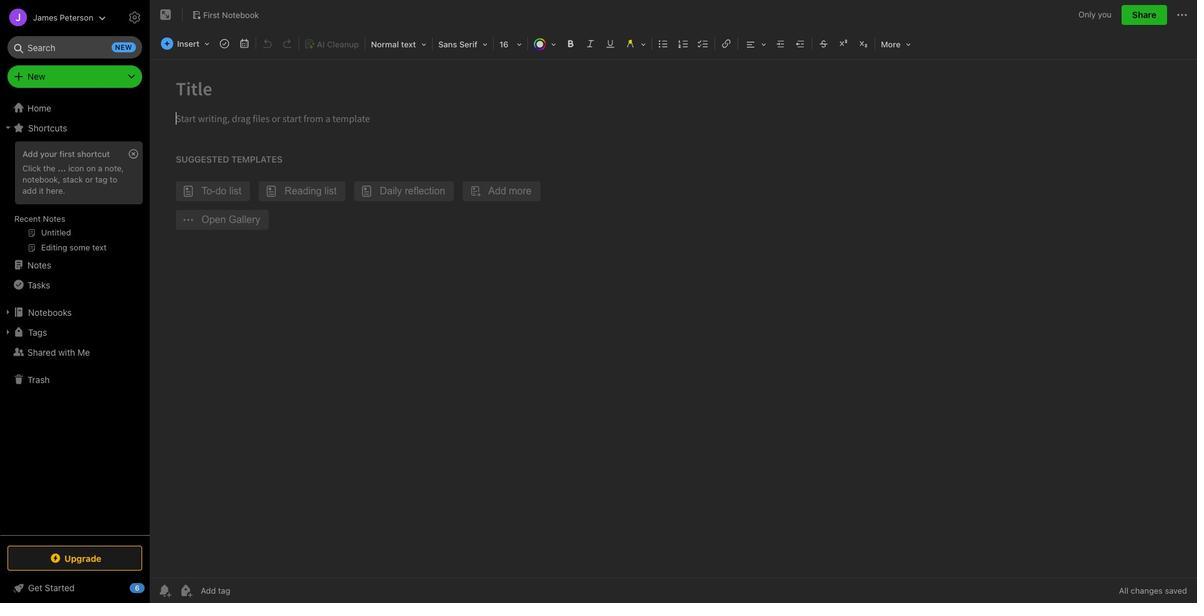 Task type: vqa. For each thing, say whether or not it's contained in the screenshot.
tab list
no



Task type: describe. For each thing, give the bounding box(es) containing it.
james
[[33, 12, 58, 22]]

trash
[[27, 375, 50, 385]]

More actions field
[[1175, 5, 1190, 25]]

shortcuts
[[28, 123, 67, 133]]

here.
[[46, 186, 65, 196]]

tasks button
[[0, 275, 149, 295]]

started
[[45, 583, 75, 594]]

recent notes
[[14, 214, 65, 224]]

numbered list image
[[675, 35, 692, 52]]

Help and Learning task checklist field
[[0, 579, 150, 599]]

1 vertical spatial notes
[[27, 260, 51, 270]]

tags button
[[0, 322, 149, 342]]

new button
[[7, 65, 142, 88]]

bulleted list image
[[655, 35, 672, 52]]

insert link image
[[718, 35, 735, 52]]

the
[[43, 163, 55, 173]]

add your first shortcut
[[22, 149, 110, 159]]

with
[[58, 347, 75, 358]]

normal
[[371, 39, 399, 49]]

notes link
[[0, 255, 149, 275]]

get
[[28, 583, 42, 594]]

only you
[[1079, 10, 1112, 19]]

underline image
[[602, 35, 619, 52]]

sans serif
[[438, 39, 478, 49]]

Font family field
[[434, 35, 492, 53]]

notebook,
[[22, 175, 60, 185]]

indent image
[[772, 35, 790, 52]]

tag
[[95, 175, 107, 185]]

peterson
[[60, 12, 93, 22]]

shared
[[27, 347, 56, 358]]

...
[[58, 163, 66, 173]]

icon on a note, notebook, stack or tag to add it here.
[[22, 163, 124, 196]]

new
[[115, 43, 132, 51]]

serif
[[459, 39, 478, 49]]

Insert field
[[158, 35, 214, 52]]

saved
[[1165, 586, 1188, 596]]

tags
[[28, 327, 47, 338]]

expand note image
[[158, 7, 173, 22]]

Search text field
[[16, 36, 133, 59]]

me
[[78, 347, 90, 358]]

on
[[86, 163, 96, 173]]

shared with me
[[27, 347, 90, 358]]

normal text
[[371, 39, 416, 49]]

new search field
[[16, 36, 136, 59]]

shortcut
[[77, 149, 110, 159]]

Account field
[[0, 5, 106, 30]]

new
[[27, 71, 45, 82]]

notebook
[[222, 10, 259, 20]]

icon
[[68, 163, 84, 173]]

first
[[59, 149, 75, 159]]

only
[[1079, 10, 1096, 19]]

add
[[22, 186, 37, 196]]

trash link
[[0, 370, 149, 390]]

Font size field
[[495, 35, 526, 53]]

all changes saved
[[1119, 586, 1188, 596]]

changes
[[1131, 586, 1163, 596]]

More field
[[877, 35, 915, 53]]

settings image
[[127, 10, 142, 25]]

expand tags image
[[3, 327, 13, 337]]

Alignment field
[[740, 35, 771, 53]]

it
[[39, 186, 44, 196]]

task image
[[216, 35, 233, 52]]

note,
[[105, 163, 124, 173]]



Task type: locate. For each thing, give the bounding box(es) containing it.
0 vertical spatial notes
[[43, 214, 65, 224]]

calendar event image
[[236, 35, 253, 52]]

subscript image
[[855, 35, 873, 52]]

6
[[135, 584, 139, 593]]

get started
[[28, 583, 75, 594]]

group inside tree
[[0, 138, 149, 260]]

group containing add your first shortcut
[[0, 138, 149, 260]]

to
[[110, 175, 117, 185]]

first notebook button
[[188, 6, 263, 24]]

Add tag field
[[200, 586, 293, 597]]

insert
[[177, 39, 200, 49]]

text
[[401, 39, 416, 49]]

Heading level field
[[367, 35, 431, 53]]

strikethrough image
[[815, 35, 833, 52]]

add
[[22, 149, 38, 159]]

click the ...
[[22, 163, 66, 173]]

home
[[27, 103, 51, 113]]

tasks
[[27, 280, 50, 290]]

share
[[1133, 9, 1157, 20]]

sans
[[438, 39, 457, 49]]

checklist image
[[695, 35, 712, 52]]

expand notebooks image
[[3, 307, 13, 317]]

first notebook
[[203, 10, 259, 20]]

notes
[[43, 214, 65, 224], [27, 260, 51, 270]]

italic image
[[582, 35, 599, 52]]

a
[[98, 163, 102, 173]]

share button
[[1122, 5, 1168, 25]]

notes up the tasks
[[27, 260, 51, 270]]

notes right the recent at top
[[43, 214, 65, 224]]

home link
[[0, 98, 150, 118]]

notebooks link
[[0, 302, 149, 322]]

stack
[[63, 175, 83, 185]]

upgrade button
[[7, 546, 142, 571]]

Highlight field
[[621, 35, 650, 53]]

add a reminder image
[[157, 584, 172, 599]]

your
[[40, 149, 57, 159]]

note window element
[[150, 0, 1197, 604]]

recent
[[14, 214, 41, 224]]

Font color field
[[529, 35, 561, 53]]

first
[[203, 10, 220, 20]]

upgrade
[[64, 554, 101, 564]]

outdent image
[[792, 35, 810, 52]]

16
[[500, 39, 509, 49]]

more actions image
[[1175, 7, 1190, 22]]

Note Editor text field
[[150, 60, 1197, 578]]

james peterson
[[33, 12, 93, 22]]

tree
[[0, 98, 150, 535]]

group
[[0, 138, 149, 260]]

add tag image
[[178, 584, 193, 599]]

notebooks
[[28, 307, 72, 318]]

or
[[85, 175, 93, 185]]

you
[[1098, 10, 1112, 19]]

superscript image
[[835, 35, 853, 52]]

bold image
[[562, 35, 579, 52]]

tree containing home
[[0, 98, 150, 535]]

click
[[22, 163, 41, 173]]

shared with me link
[[0, 342, 149, 362]]

more
[[881, 39, 901, 49]]

click to collapse image
[[145, 581, 154, 596]]

shortcuts button
[[0, 118, 149, 138]]

all
[[1119, 586, 1129, 596]]



